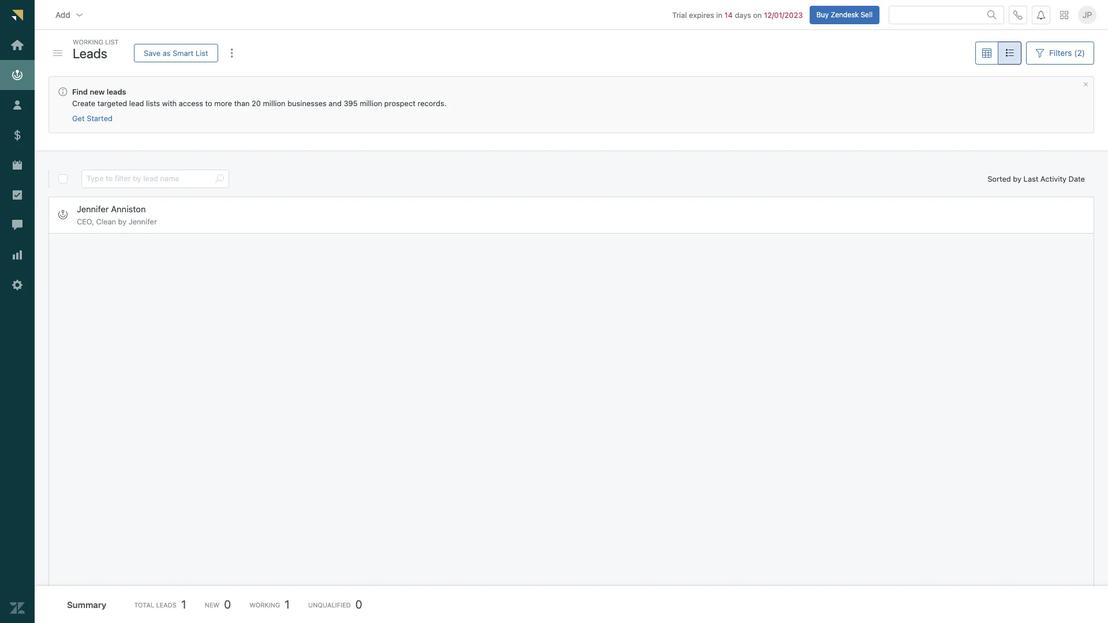 Task type: describe. For each thing, give the bounding box(es) containing it.
leads image
[[58, 210, 68, 219]]

expires
[[689, 10, 714, 19]]

lead
[[129, 99, 144, 108]]

chevron down image
[[75, 10, 84, 19]]

ceo,
[[77, 217, 94, 226]]

add button
[[46, 3, 93, 26]]

zendesk image
[[10, 601, 25, 616]]

more
[[214, 99, 232, 108]]

12/01/2023
[[764, 10, 803, 19]]

leads inside working list leads
[[73, 45, 107, 61]]

businesses
[[288, 99, 327, 108]]

activity
[[1041, 174, 1067, 183]]

total
[[134, 601, 154, 609]]

on
[[753, 10, 762, 19]]

jp button
[[1078, 6, 1097, 24]]

last
[[1024, 174, 1039, 183]]

20
[[252, 99, 261, 108]]

date
[[1069, 174, 1085, 183]]

jp
[[1083, 10, 1092, 20]]

395
[[344, 99, 358, 108]]

filters (2) button
[[1026, 42, 1094, 65]]

unqualified 0
[[308, 598, 362, 611]]

than
[[234, 99, 250, 108]]

get started
[[72, 114, 113, 123]]

save
[[144, 48, 161, 57]]

to
[[205, 99, 212, 108]]

14
[[725, 10, 733, 19]]

2 1 from the left
[[285, 598, 290, 611]]

info image
[[58, 87, 68, 96]]

summary
[[67, 600, 106, 610]]

2 million from the left
[[360, 99, 382, 108]]

by inside the jennifer anniston ceo, clean by jennifer
[[118, 217, 127, 226]]

with
[[162, 99, 177, 108]]

unqualified
[[308, 601, 351, 609]]

working for 1
[[249, 601, 280, 609]]

total leads 1
[[134, 598, 186, 611]]

create
[[72, 99, 95, 108]]

working for leads
[[73, 38, 103, 46]]

calls image
[[1014, 10, 1023, 19]]

filters
[[1049, 48, 1072, 58]]

save as smart list button
[[134, 44, 218, 62]]

smart
[[173, 48, 194, 57]]

buy
[[817, 10, 829, 19]]

as
[[163, 48, 171, 57]]

1 1 from the left
[[181, 598, 186, 611]]

overflow vertical fill image
[[227, 48, 236, 58]]

jennifer anniston ceo, clean by jennifer
[[77, 204, 157, 226]]

sorted
[[988, 174, 1011, 183]]

find new leads create targeted lead lists with access to more than 20 million businesses and 395 million prospect records.
[[72, 87, 446, 108]]

clean
[[96, 217, 116, 226]]



Task type: vqa. For each thing, say whether or not it's contained in the screenshot.
1st million from right
yes



Task type: locate. For each thing, give the bounding box(es) containing it.
1 left "unqualified"
[[285, 598, 290, 611]]

1 vertical spatial working
[[249, 601, 280, 609]]

bell image
[[1037, 10, 1046, 19]]

list up leads in the left of the page
[[105, 38, 119, 46]]

1 left new
[[181, 598, 186, 611]]

records.
[[418, 99, 446, 108]]

add
[[55, 10, 70, 19]]

1 vertical spatial search image
[[215, 174, 224, 184]]

leads right handler icon
[[73, 45, 107, 61]]

cancel image
[[1083, 81, 1089, 88]]

1 vertical spatial jennifer
[[129, 217, 157, 226]]

working right new 0
[[249, 601, 280, 609]]

(2)
[[1074, 48, 1085, 58]]

list inside working list leads
[[105, 38, 119, 46]]

search image
[[988, 10, 997, 19], [215, 174, 224, 184]]

working inside working 1
[[249, 601, 280, 609]]

0 horizontal spatial list
[[105, 38, 119, 46]]

buy zendesk sell
[[817, 10, 873, 19]]

jennifer
[[77, 204, 109, 214], [129, 217, 157, 226]]

jennifer up ceo,
[[77, 204, 109, 214]]

1 horizontal spatial jennifer
[[129, 217, 157, 226]]

by left last
[[1013, 174, 1022, 183]]

leads right total
[[156, 601, 177, 609]]

working
[[73, 38, 103, 46], [249, 601, 280, 609]]

0 vertical spatial by
[[1013, 174, 1022, 183]]

1 horizontal spatial 1
[[285, 598, 290, 611]]

sorted by last activity date
[[988, 174, 1085, 183]]

filters (2)
[[1049, 48, 1085, 58]]

1 vertical spatial list
[[196, 48, 208, 57]]

1 horizontal spatial search image
[[988, 10, 997, 19]]

0 horizontal spatial 1
[[181, 598, 186, 611]]

leads
[[73, 45, 107, 61], [156, 601, 177, 609]]

handler image
[[53, 50, 62, 56]]

jennifer anniston link
[[77, 204, 146, 214]]

working inside working list leads
[[73, 38, 103, 46]]

days
[[735, 10, 751, 19]]

and
[[329, 99, 342, 108]]

million right 395
[[360, 99, 382, 108]]

started
[[87, 114, 113, 123]]

in
[[716, 10, 723, 19]]

sell
[[861, 10, 873, 19]]

working list leads
[[73, 38, 119, 61]]

0 for unqualified 0
[[355, 598, 362, 611]]

0 horizontal spatial leads
[[73, 45, 107, 61]]

0 horizontal spatial million
[[263, 99, 286, 108]]

0 horizontal spatial 0
[[224, 598, 231, 611]]

0
[[224, 598, 231, 611], [355, 598, 362, 611]]

lists
[[146, 99, 160, 108]]

0 horizontal spatial jennifer
[[77, 204, 109, 214]]

get started link
[[72, 114, 113, 124]]

0 vertical spatial list
[[105, 38, 119, 46]]

by down anniston
[[118, 217, 127, 226]]

list
[[105, 38, 119, 46], [196, 48, 208, 57]]

list right smart
[[196, 48, 208, 57]]

targeted
[[97, 99, 127, 108]]

leads inside total leads 1
[[156, 601, 177, 609]]

0 vertical spatial search image
[[988, 10, 997, 19]]

0 horizontal spatial by
[[118, 217, 127, 226]]

zendesk products image
[[1060, 11, 1068, 19]]

1 horizontal spatial working
[[249, 601, 280, 609]]

0 right "unqualified"
[[355, 598, 362, 611]]

0 vertical spatial jennifer
[[77, 204, 109, 214]]

new
[[90, 87, 105, 96]]

0 right new
[[224, 598, 231, 611]]

get
[[72, 114, 85, 123]]

1 0 from the left
[[224, 598, 231, 611]]

by
[[1013, 174, 1022, 183], [118, 217, 127, 226]]

new 0
[[205, 598, 231, 611]]

access
[[179, 99, 203, 108]]

1 horizontal spatial list
[[196, 48, 208, 57]]

list inside button
[[196, 48, 208, 57]]

zendesk
[[831, 10, 859, 19]]

working down chevron down image
[[73, 38, 103, 46]]

new
[[205, 601, 219, 609]]

1 horizontal spatial leads
[[156, 601, 177, 609]]

find
[[72, 87, 88, 96]]

0 for new 0
[[224, 598, 231, 611]]

0 vertical spatial leads
[[73, 45, 107, 61]]

anniston
[[111, 204, 146, 214]]

1 vertical spatial by
[[118, 217, 127, 226]]

working 1
[[249, 598, 290, 611]]

jennifer down anniston
[[129, 217, 157, 226]]

save as smart list
[[144, 48, 208, 57]]

million
[[263, 99, 286, 108], [360, 99, 382, 108]]

Type to filter by lead name field
[[87, 170, 210, 188]]

trial
[[672, 10, 687, 19]]

leads
[[107, 87, 126, 96]]

buy zendesk sell button
[[810, 6, 880, 24]]

1 vertical spatial leads
[[156, 601, 177, 609]]

1 horizontal spatial 0
[[355, 598, 362, 611]]

2 0 from the left
[[355, 598, 362, 611]]

1 horizontal spatial by
[[1013, 174, 1022, 183]]

0 horizontal spatial working
[[73, 38, 103, 46]]

million right 20
[[263, 99, 286, 108]]

1 horizontal spatial million
[[360, 99, 382, 108]]

1
[[181, 598, 186, 611], [285, 598, 290, 611]]

trial expires in 14 days on 12/01/2023
[[672, 10, 803, 19]]

0 vertical spatial working
[[73, 38, 103, 46]]

1 million from the left
[[263, 99, 286, 108]]

0 horizontal spatial search image
[[215, 174, 224, 184]]

prospect
[[384, 99, 416, 108]]



